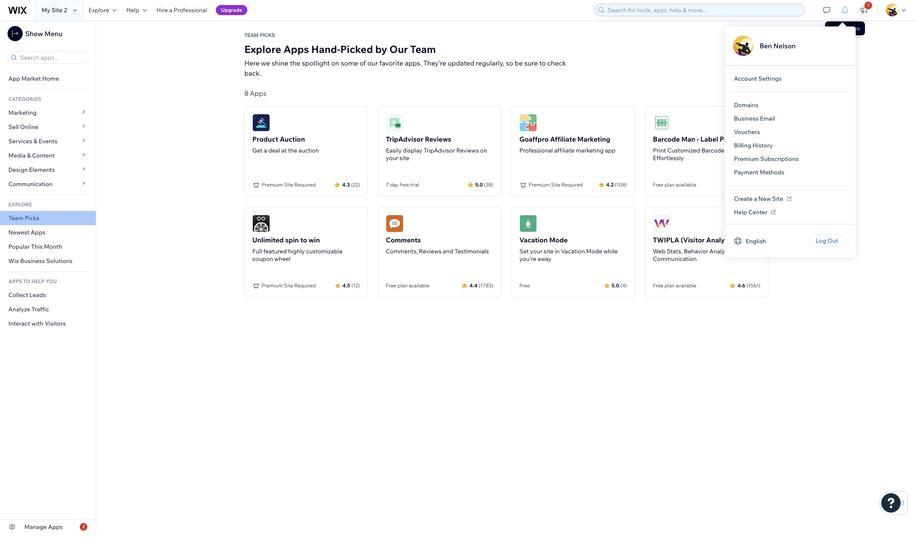 Task type: locate. For each thing, give the bounding box(es) containing it.
domains link
[[728, 98, 766, 112]]

team picks
[[245, 32, 275, 38], [8, 214, 39, 222]]

sidebar element
[[0, 20, 96, 534]]

& inside "link"
[[27, 152, 31, 159]]

free
[[654, 182, 664, 188], [386, 282, 397, 289], [520, 282, 530, 289], [654, 282, 664, 289]]

apps to help you
[[8, 278, 57, 285]]

our
[[390, 43, 408, 55]]

0 vertical spatial vacation
[[520, 236, 548, 244]]

required down auction
[[295, 182, 316, 188]]

plan for (visitor
[[665, 282, 675, 289]]

picks up newest apps
[[25, 214, 39, 222]]

5.0
[[476, 181, 483, 188], [612, 282, 620, 289]]

1 horizontal spatial &
[[33, 137, 37, 145]]

communication down design elements
[[8, 180, 54, 188]]

0 horizontal spatial marketing
[[8, 109, 37, 116]]

a right "get"
[[264, 147, 267, 154]]

0 horizontal spatial a
[[169, 6, 172, 14]]

marketing
[[576, 147, 604, 154]]

available for man
[[676, 182, 697, 188]]

0 vertical spatial on
[[332, 59, 340, 67]]

help left hire
[[126, 6, 139, 14]]

manage
[[24, 523, 47, 531]]

your right set on the top of the page
[[531, 248, 543, 255]]

help down create on the right of the page
[[735, 208, 748, 216]]

2 horizontal spatial team
[[411, 43, 436, 55]]

picks up we
[[260, 32, 275, 38]]

free plan available down stats,
[[654, 282, 697, 289]]

0 horizontal spatial 2
[[64, 6, 67, 14]]

premium up payment
[[735, 155, 760, 163]]

vacation mode logo image
[[520, 215, 538, 232]]

2 right my
[[64, 6, 67, 14]]

1 vertical spatial explore
[[245, 43, 281, 55]]

1 vertical spatial the
[[288, 147, 297, 154]]

goaffpro affiliate marketing professional affiliate marketing app
[[520, 135, 616, 154]]

tripadvisor
[[386, 135, 424, 143], [424, 147, 455, 154]]

&
[[33, 137, 37, 145], [27, 152, 31, 159], [738, 248, 742, 255]]

analytics)
[[707, 236, 740, 244]]

available down effortlessly
[[676, 182, 697, 188]]

site left in
[[544, 248, 554, 255]]

1 horizontal spatial a
[[264, 147, 267, 154]]

0 vertical spatial 4.6
[[743, 181, 751, 188]]

Search for tools, apps, help & more... field
[[606, 4, 802, 16]]

a right hire
[[169, 6, 172, 14]]

0 vertical spatial site
[[400, 154, 410, 162]]

apps for explore
[[284, 43, 309, 55]]

premium site required down affiliate
[[529, 182, 583, 188]]

available down comments,
[[409, 282, 430, 289]]

1 horizontal spatial 5.0
[[612, 282, 620, 289]]

free plan available down effortlessly
[[654, 182, 697, 188]]

free down the you're
[[520, 282, 530, 289]]

affiliate
[[551, 135, 576, 143]]

0 vertical spatial to
[[540, 59, 546, 67]]

sure
[[525, 59, 538, 67]]

1 vertical spatial 5.0
[[612, 282, 620, 289]]

be
[[515, 59, 523, 67]]

to
[[23, 278, 30, 285]]

0 vertical spatial 2
[[64, 6, 67, 14]]

log
[[816, 237, 827, 245]]

1 horizontal spatial barcode
[[702, 147, 725, 154]]

0 vertical spatial professional
[[174, 6, 207, 14]]

apps.
[[405, 59, 422, 67]]

0 horizontal spatial help
[[126, 6, 139, 14]]

help for help center
[[735, 208, 748, 216]]

design elements
[[8, 166, 55, 174]]

(4)
[[621, 282, 627, 289]]

4.6
[[743, 181, 751, 188], [738, 282, 746, 289]]

1 vertical spatial mode
[[587, 248, 603, 255]]

back.
[[245, 69, 261, 77]]

vacation right in
[[562, 248, 585, 255]]

this
[[31, 243, 43, 250]]

1 horizontal spatial business
[[735, 115, 759, 122]]

& down the english link on the right of page
[[738, 248, 742, 255]]

available down behavior
[[676, 282, 697, 289]]

4.6 (1561)
[[738, 282, 761, 289]]

0 horizontal spatial site
[[400, 154, 410, 162]]

4.2 (108)
[[607, 181, 627, 188]]

show menu
[[25, 29, 62, 38]]

team up apps.
[[411, 43, 436, 55]]

market
[[21, 75, 41, 82]]

the
[[290, 59, 301, 67], [288, 147, 297, 154]]

your left display
[[386, 154, 399, 162]]

plan down comments,
[[398, 282, 408, 289]]

1 vertical spatial on
[[481, 147, 488, 154]]

0 horizontal spatial team
[[8, 214, 23, 222]]

1 horizontal spatial explore
[[245, 43, 281, 55]]

2
[[64, 6, 67, 14], [82, 524, 85, 530]]

professional right hire
[[174, 6, 207, 14]]

required down affiliate
[[562, 182, 583, 188]]

0 vertical spatial 5.0
[[476, 181, 483, 188]]

web
[[654, 248, 666, 255]]

free for barcode man - label printing
[[654, 182, 664, 188]]

available for comments,
[[409, 282, 430, 289]]

barcode up "print" in the right of the page
[[654, 135, 680, 143]]

media & content
[[8, 152, 55, 159]]

1 horizontal spatial professional
[[520, 147, 553, 154]]

available for (visitor
[[676, 282, 697, 289]]

1 horizontal spatial team picks
[[245, 32, 275, 38]]

0 vertical spatial business
[[735, 115, 759, 122]]

my
[[42, 6, 50, 14]]

log out link
[[809, 235, 846, 247]]

8 apps
[[245, 89, 267, 98]]

customizable
[[306, 248, 343, 255]]

0 vertical spatial team picks
[[245, 32, 275, 38]]

day
[[390, 182, 399, 188]]

upgrade button
[[216, 5, 247, 15]]

2 vertical spatial team
[[8, 214, 23, 222]]

4.5
[[343, 282, 350, 289]]

mode up in
[[550, 236, 568, 244]]

explore
[[8, 201, 32, 208]]

communication inside twipla (visitor analytics) web stats, behavior analytics, & communication
[[654, 255, 697, 263]]

the right at
[[288, 147, 297, 154]]

home
[[42, 75, 59, 82]]

4.6 left (1561)
[[738, 282, 746, 289]]

english
[[746, 237, 767, 245]]

team picks up we
[[245, 32, 275, 38]]

marketing inside the goaffpro affiliate marketing professional affiliate marketing app
[[578, 135, 611, 143]]

2 inside sidebar element
[[82, 524, 85, 530]]

communication down twipla
[[654, 255, 697, 263]]

premium for goaffpro affiliate marketing
[[529, 182, 550, 188]]

4.6 left (47) at the top of page
[[743, 181, 751, 188]]

tripadvisor up display
[[386, 135, 424, 143]]

team picks down explore
[[8, 214, 39, 222]]

1 horizontal spatial to
[[540, 59, 546, 67]]

product
[[253, 135, 278, 143]]

1 vertical spatial to
[[301, 236, 307, 244]]

regularly,
[[476, 59, 505, 67]]

marketing down categories
[[8, 109, 37, 116]]

vacation up set on the top of the page
[[520, 236, 548, 244]]

professional inside the goaffpro affiliate marketing professional affiliate marketing app
[[520, 147, 553, 154]]

1 vertical spatial picks
[[25, 214, 39, 222]]

0 horizontal spatial mode
[[550, 236, 568, 244]]

help button
[[121, 0, 152, 20]]

mode left while
[[587, 248, 603, 255]]

mode
[[550, 236, 568, 244], [587, 248, 603, 255]]

0 horizontal spatial professional
[[174, 6, 207, 14]]

1 vertical spatial team
[[411, 43, 436, 55]]

8
[[245, 89, 249, 98]]

help inside 'link'
[[735, 208, 748, 216]]

site up free
[[400, 154, 410, 162]]

premium site required for a
[[262, 182, 316, 188]]

0 horizontal spatial to
[[301, 236, 307, 244]]

team down explore
[[8, 214, 23, 222]]

1 vertical spatial communication
[[654, 255, 697, 263]]

barcode man - label printing print customized barcode labels effortlessly
[[654, 135, 746, 162]]

site
[[400, 154, 410, 162], [544, 248, 554, 255]]

popular
[[8, 243, 30, 250]]

4.3 (22)
[[342, 181, 360, 188]]

5.0 for vacation mode
[[612, 282, 620, 289]]

0 horizontal spatial explore
[[89, 6, 109, 14]]

explore for explore
[[89, 6, 109, 14]]

2 vertical spatial &
[[738, 248, 742, 255]]

wheel
[[275, 255, 291, 263]]

0 vertical spatial your
[[386, 154, 399, 162]]

plan
[[665, 182, 675, 188], [398, 282, 408, 289], [665, 282, 675, 289]]

marketing inside sidebar element
[[8, 109, 37, 116]]

required for spin
[[295, 282, 316, 289]]

1 vertical spatial barcode
[[702, 147, 725, 154]]

0 horizontal spatial business
[[20, 257, 45, 265]]

& right media
[[27, 152, 31, 159]]

1 horizontal spatial on
[[481, 147, 488, 154]]

5.0 (38)
[[476, 181, 494, 188]]

1 horizontal spatial 2
[[82, 524, 85, 530]]

team up here
[[245, 32, 259, 38]]

your
[[386, 154, 399, 162], [531, 248, 543, 255]]

1 vertical spatial a
[[264, 147, 267, 154]]

& left events
[[33, 137, 37, 145]]

apps for manage
[[48, 523, 63, 531]]

0 horizontal spatial on
[[332, 59, 340, 67]]

highly
[[288, 248, 305, 255]]

1 vertical spatial business
[[20, 257, 45, 265]]

business down popular this month
[[20, 257, 45, 265]]

vouchers
[[735, 128, 761, 136]]

your inside vacation mode set your site in vacation mode while you're away
[[531, 248, 543, 255]]

1 vertical spatial your
[[531, 248, 543, 255]]

premium site required for professional
[[529, 182, 583, 188]]

plan down stats,
[[665, 282, 675, 289]]

0 horizontal spatial your
[[386, 154, 399, 162]]

1 horizontal spatial communication
[[654, 255, 697, 263]]

1 vertical spatial team picks
[[8, 214, 39, 222]]

1 horizontal spatial vacation
[[562, 248, 585, 255]]

0 vertical spatial a
[[169, 6, 172, 14]]

email
[[761, 115, 776, 122]]

to inside here we shine the spotlight on some of our favorite apps. they're updated regularly, so be sure to check back.
[[540, 59, 546, 67]]

premium site required for win
[[262, 282, 316, 289]]

0 vertical spatial communication
[[8, 180, 54, 188]]

apps up this
[[31, 229, 45, 236]]

ben
[[760, 42, 773, 50]]

premium down coupon in the left top of the page
[[262, 282, 283, 289]]

premium down deal
[[262, 182, 283, 188]]

professional down goaffpro
[[520, 147, 553, 154]]

labels
[[726, 147, 744, 154]]

5.0 left (4)
[[612, 282, 620, 289]]

tripadvisor reviews easily display tripadvisor reviews on your site
[[386, 135, 488, 162]]

1 vertical spatial professional
[[520, 147, 553, 154]]

1 horizontal spatial team
[[245, 32, 259, 38]]

subscriptions
[[761, 155, 799, 163]]

0 horizontal spatial 5.0
[[476, 181, 483, 188]]

explore for explore apps hand-picked by our team
[[245, 43, 281, 55]]

explore up we
[[245, 43, 281, 55]]

marketing link
[[0, 105, 96, 120]]

0 vertical spatial &
[[33, 137, 37, 145]]

effortlessly
[[654, 154, 684, 162]]

free plan available down comments,
[[386, 282, 430, 289]]

media
[[8, 152, 26, 159]]

1 vertical spatial vacation
[[562, 248, 585, 255]]

0 vertical spatial help
[[126, 6, 139, 14]]

1 vertical spatial marketing
[[578, 135, 611, 143]]

site inside tripadvisor reviews easily display tripadvisor reviews on your site
[[400, 154, 410, 162]]

print
[[654, 147, 667, 154]]

1 horizontal spatial site
[[544, 248, 554, 255]]

methods
[[760, 169, 785, 176]]

site down wheel
[[284, 282, 294, 289]]

2 horizontal spatial a
[[755, 195, 758, 203]]

1 horizontal spatial marketing
[[578, 135, 611, 143]]

1 horizontal spatial picks
[[260, 32, 275, 38]]

site down affiliate
[[552, 182, 561, 188]]

0 vertical spatial marketing
[[8, 109, 37, 116]]

plan down effortlessly
[[665, 182, 675, 188]]

1 horizontal spatial help
[[735, 208, 748, 216]]

help inside "button"
[[126, 6, 139, 14]]

1 horizontal spatial your
[[531, 248, 543, 255]]

spin
[[285, 236, 299, 244]]

site down at
[[284, 182, 294, 188]]

0 vertical spatial the
[[290, 59, 301, 67]]

site for unlimited spin to win
[[284, 282, 294, 289]]

free down 'web'
[[654, 282, 664, 289]]

business down domains link on the top of page
[[735, 115, 759, 122]]

some
[[341, 59, 358, 67]]

they're
[[424, 59, 447, 67]]

design elements link
[[0, 163, 96, 177]]

elements
[[29, 166, 55, 174]]

free down effortlessly
[[654, 182, 664, 188]]

of
[[360, 59, 366, 67]]

picked
[[341, 43, 373, 55]]

solutions
[[46, 257, 73, 265]]

on inside tripadvisor reviews easily display tripadvisor reviews on your site
[[481, 147, 488, 154]]

0 vertical spatial explore
[[89, 6, 109, 14]]

help
[[126, 6, 139, 14], [735, 208, 748, 216]]

behavior
[[685, 248, 709, 255]]

2 horizontal spatial &
[[738, 248, 742, 255]]

on left some
[[332, 59, 340, 67]]

to right sure
[[540, 59, 546, 67]]

coupon
[[253, 255, 273, 263]]

a left new
[[755, 195, 758, 203]]

site right my
[[52, 6, 63, 14]]

apps right the manage
[[48, 523, 63, 531]]

billing history
[[735, 142, 773, 149]]

plan for comments,
[[398, 282, 408, 289]]

the inside here we shine the spotlight on some of our favorite apps. they're updated regularly, so be sure to check back.
[[290, 59, 301, 67]]

0 horizontal spatial team picks
[[8, 214, 39, 222]]

help center
[[735, 208, 768, 216]]

payment methods
[[735, 169, 785, 176]]

help
[[31, 278, 45, 285]]

featured
[[264, 248, 287, 255]]

tripadvisor right display
[[424, 147, 455, 154]]

& for content
[[27, 152, 31, 159]]

marketing up marketing
[[578, 135, 611, 143]]

2 vertical spatial a
[[755, 195, 758, 203]]

apps for 8
[[250, 89, 267, 98]]

0 vertical spatial mode
[[550, 236, 568, 244]]

unlimited spin to win logo image
[[253, 215, 270, 232]]

1 vertical spatial 2
[[82, 524, 85, 530]]

the right shine
[[290, 59, 301, 67]]

2 vertical spatial reviews
[[419, 248, 442, 255]]

1 vertical spatial site
[[544, 248, 554, 255]]

0 horizontal spatial &
[[27, 152, 31, 159]]

in
[[555, 248, 560, 255]]

0 vertical spatial barcode
[[654, 135, 680, 143]]

1 vertical spatial help
[[735, 208, 748, 216]]

premium site required down at
[[262, 182, 316, 188]]

newest
[[8, 229, 29, 236]]

premium up vacation mode logo on the top of page
[[529, 182, 550, 188]]

0 horizontal spatial communication
[[8, 180, 54, 188]]

apps up shine
[[284, 43, 309, 55]]

log out
[[816, 237, 839, 245]]

to left win
[[301, 236, 307, 244]]

1 vertical spatial &
[[27, 152, 31, 159]]

1 vertical spatial 4.6
[[738, 282, 746, 289]]

required down highly
[[295, 282, 316, 289]]

Search apps... field
[[18, 52, 86, 63]]

0 horizontal spatial picks
[[25, 214, 39, 222]]

apps right 8
[[250, 89, 267, 98]]

on up 5.0 (38) at right
[[481, 147, 488, 154]]

free right the (12)
[[386, 282, 397, 289]]

2 right the manage apps
[[82, 524, 85, 530]]

interact with visitors link
[[0, 316, 96, 331]]

explore left "help" "button"
[[89, 6, 109, 14]]

5.0 left "(38)"
[[476, 181, 483, 188]]

barcode down label
[[702, 147, 725, 154]]

premium site required down wheel
[[262, 282, 316, 289]]



Task type: describe. For each thing, give the bounding box(es) containing it.
communication link
[[0, 177, 96, 191]]

to inside the unlimited spin to win full featured highly customizable coupon wheel
[[301, 236, 307, 244]]

leads
[[29, 291, 46, 299]]

app market home
[[8, 75, 59, 82]]

my site 2
[[42, 6, 67, 14]]

shine
[[272, 59, 289, 67]]

here we shine the spotlight on some of our favorite apps. they're updated regularly, so be sure to check back.
[[245, 59, 567, 77]]

plan for man
[[665, 182, 675, 188]]

site for product auction
[[284, 182, 294, 188]]

analyze traffic
[[8, 306, 49, 313]]

create a new site
[[735, 195, 784, 203]]

0 horizontal spatial vacation
[[520, 236, 548, 244]]

analytics,
[[710, 248, 737, 255]]

on inside here we shine the spotlight on some of our favorite apps. they're updated regularly, so be sure to check back.
[[332, 59, 340, 67]]

billing history link
[[728, 139, 780, 152]]

premium for product auction
[[262, 182, 283, 188]]

trial
[[410, 182, 420, 188]]

0 vertical spatial picks
[[260, 32, 275, 38]]

payment methods link
[[728, 166, 792, 179]]

free plan available for comments,
[[386, 282, 430, 289]]

apps for newest
[[31, 229, 45, 236]]

site for goaffpro affiliate marketing
[[552, 182, 561, 188]]

customized
[[668, 147, 701, 154]]

your inside tripadvisor reviews easily display tripadvisor reviews on your site
[[386, 154, 399, 162]]

a inside the product auction get a deal at the auction
[[264, 147, 267, 154]]

picks inside sidebar element
[[25, 214, 39, 222]]

4.3
[[342, 181, 350, 188]]

events
[[39, 137, 57, 145]]

we
[[261, 59, 270, 67]]

4.6 for barcode man - label printing
[[743, 181, 751, 188]]

free plan available for man
[[654, 182, 697, 188]]

create
[[735, 195, 753, 203]]

twipla (visitor analytics) logo image
[[654, 215, 671, 232]]

hire a professional link
[[152, 0, 212, 20]]

site inside vacation mode set your site in vacation mode while you're away
[[544, 248, 554, 255]]

interact with visitors
[[8, 320, 66, 327]]

popular this month
[[8, 243, 62, 250]]

4.6 (47)
[[743, 181, 761, 188]]

manage apps
[[24, 523, 63, 531]]

auction
[[299, 147, 319, 154]]

unlimited
[[253, 236, 284, 244]]

you
[[46, 278, 57, 285]]

while
[[604, 248, 618, 255]]

required for auction
[[295, 182, 316, 188]]

comments
[[386, 236, 421, 244]]

app
[[8, 75, 20, 82]]

at
[[282, 147, 287, 154]]

1 vertical spatial tripadvisor
[[424, 147, 455, 154]]

5.0 for tripadvisor reviews
[[476, 181, 483, 188]]

free for twipla (visitor analytics)
[[654, 282, 664, 289]]

auction
[[280, 135, 305, 143]]

sell online
[[8, 123, 38, 131]]

business email
[[735, 115, 776, 122]]

win
[[309, 236, 320, 244]]

a for hire
[[169, 6, 172, 14]]

free
[[400, 182, 409, 188]]

comments logo image
[[386, 215, 404, 232]]

a for create
[[755, 195, 758, 203]]

payment
[[735, 169, 759, 176]]

business email link
[[728, 112, 783, 125]]

easily
[[386, 147, 402, 154]]

visitors
[[45, 320, 66, 327]]

deal
[[269, 147, 280, 154]]

analyze traffic link
[[0, 302, 96, 316]]

so
[[506, 59, 514, 67]]

content
[[32, 152, 55, 159]]

account settings link
[[728, 72, 789, 85]]

-
[[697, 135, 700, 143]]

tripadvisor reviews logo image
[[386, 114, 404, 132]]

with
[[32, 320, 43, 327]]

media & content link
[[0, 148, 96, 163]]

design
[[8, 166, 28, 174]]

1 horizontal spatial mode
[[587, 248, 603, 255]]

0 vertical spatial tripadvisor
[[386, 135, 424, 143]]

services
[[8, 137, 32, 145]]

free plan available for (visitor
[[654, 282, 697, 289]]

reviews inside comments comments, reviews and testimonials
[[419, 248, 442, 255]]

barcode man - label printing logo image
[[654, 114, 671, 132]]

4.6 for twipla (visitor analytics)
[[738, 282, 746, 289]]

team inside sidebar element
[[8, 214, 23, 222]]

stats,
[[667, 248, 683, 255]]

out
[[828, 237, 839, 245]]

free for comments
[[386, 282, 397, 289]]

0 vertical spatial reviews
[[425, 135, 452, 143]]

here
[[245, 59, 260, 67]]

services & events
[[8, 137, 57, 145]]

team picks inside sidebar element
[[8, 214, 39, 222]]

required for affiliate
[[562, 182, 583, 188]]

business inside sidebar element
[[20, 257, 45, 265]]

explore apps hand-picked by our team
[[245, 43, 436, 55]]

testimonials
[[455, 248, 489, 255]]

goaffpro affiliate marketing logo image
[[520, 114, 538, 132]]

upgrade
[[221, 7, 242, 13]]

show menu button
[[8, 26, 62, 41]]

popular this month link
[[0, 240, 96, 254]]

(22)
[[351, 181, 360, 188]]

premium for unlimited spin to win
[[262, 282, 283, 289]]

(visitor
[[681, 236, 705, 244]]

wix
[[8, 257, 19, 265]]

(1783)
[[479, 282, 494, 289]]

the inside the product auction get a deal at the auction
[[288, 147, 297, 154]]

collect leads link
[[0, 288, 96, 302]]

& for events
[[33, 137, 37, 145]]

0 horizontal spatial barcode
[[654, 135, 680, 143]]

& inside twipla (visitor analytics) web stats, behavior analytics, & communication
[[738, 248, 742, 255]]

sell online link
[[0, 120, 96, 134]]

1 vertical spatial reviews
[[457, 147, 479, 154]]

4.5 (12)
[[343, 282, 360, 289]]

set
[[520, 248, 529, 255]]

wix business solutions link
[[0, 254, 96, 268]]

site right new
[[773, 195, 784, 203]]

(47)
[[752, 181, 761, 188]]

printing
[[720, 135, 746, 143]]

help for help
[[126, 6, 139, 14]]

hire a professional
[[157, 6, 207, 14]]

away
[[538, 255, 552, 263]]

7 day free trial
[[386, 182, 420, 188]]

collect leads
[[8, 291, 46, 299]]

communication inside sidebar element
[[8, 180, 54, 188]]

product auction logo image
[[253, 114, 270, 132]]

4.4 (1783)
[[470, 282, 494, 289]]

0 vertical spatial team
[[245, 32, 259, 38]]

wix business solutions
[[8, 257, 73, 265]]



Task type: vqa. For each thing, say whether or not it's contained in the screenshot.


